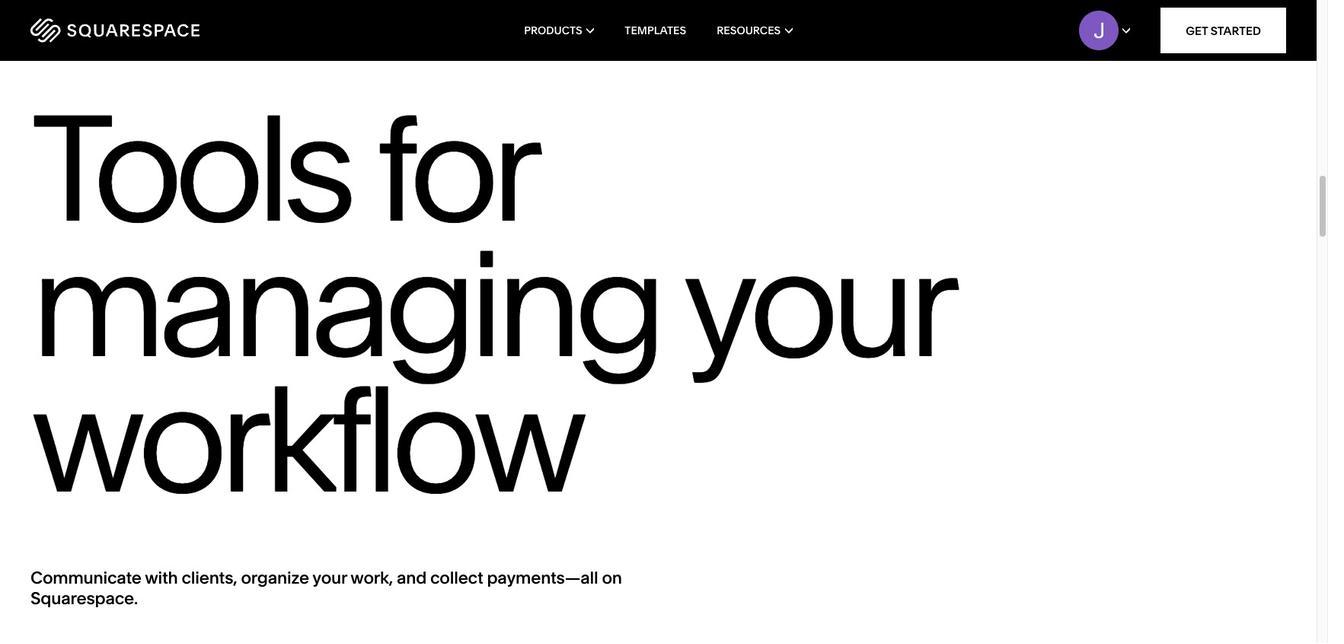 Task type: locate. For each thing, give the bounding box(es) containing it.
get started link
[[1161, 8, 1287, 53]]

templates
[[625, 24, 686, 37]]

0 vertical spatial your
[[683, 215, 949, 394]]

0 horizontal spatial your
[[313, 569, 347, 589]]

communicate with clients, organize your work, and collect payments—all on squarespace.
[[30, 569, 622, 609]]

squarespace logo image
[[30, 18, 200, 43]]

clients,
[[182, 569, 237, 589]]

for
[[375, 79, 531, 258]]

1 horizontal spatial your
[[683, 215, 949, 394]]

a laptop sitting atop a desk displays the squarespace project management dashboard, where users can track client communications, send and receive invoices, and monitor the status of all their projects. image
[[30, 0, 1287, 10]]

your
[[683, 215, 949, 394], [313, 569, 347, 589]]

and
[[397, 569, 427, 589]]

work,
[[351, 569, 393, 589]]

templates link
[[625, 0, 686, 61]]

workflow
[[30, 350, 580, 529]]

your inside tools for managing your workflow
[[683, 215, 949, 394]]

collect
[[430, 569, 483, 589]]

tools for managing your workflow
[[30, 79, 949, 529]]

1 vertical spatial your
[[313, 569, 347, 589]]

communicate
[[30, 569, 141, 589]]

squarespace.
[[30, 589, 138, 609]]

products
[[524, 24, 582, 37]]

managing
[[30, 215, 659, 394]]

payments—all
[[487, 569, 598, 589]]

products button
[[524, 0, 594, 61]]



Task type: describe. For each thing, give the bounding box(es) containing it.
squarespace logo link
[[30, 18, 282, 43]]

on
[[602, 569, 622, 589]]

get
[[1186, 23, 1208, 38]]

organize
[[241, 569, 309, 589]]

started
[[1211, 23, 1261, 38]]

with
[[145, 569, 178, 589]]

get started
[[1186, 23, 1261, 38]]

resources button
[[717, 0, 793, 61]]

tools
[[30, 79, 348, 258]]

your inside communicate with clients, organize your work, and collect payments—all on squarespace.
[[313, 569, 347, 589]]

resources
[[717, 24, 781, 37]]



Task type: vqa. For each thing, say whether or not it's contained in the screenshot.
first the start from the left
no



